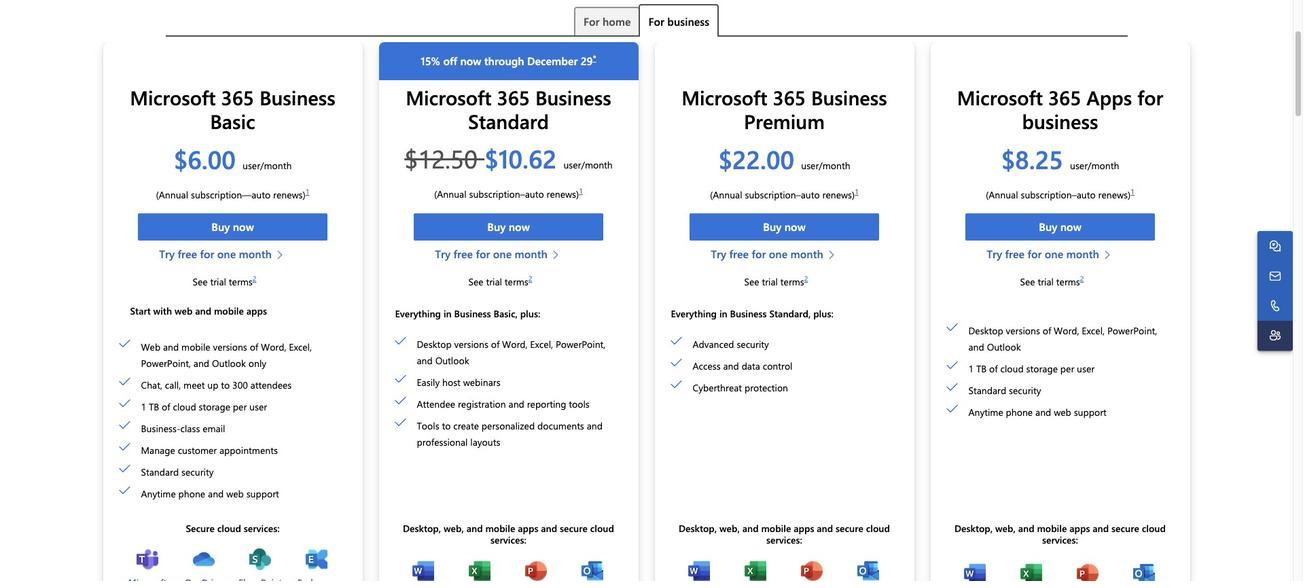 Task type: locate. For each thing, give the bounding box(es) containing it.
0 horizontal spatial standard security
[[141, 466, 214, 479]]

user/month down 'premium' in the top of the page
[[802, 159, 851, 172]]

for left home
[[584, 14, 600, 29]]

user/month inside $6.00 user/month
[[243, 159, 292, 172]]

secure for outlook icon corresponding to desktop, web, and mobile apps and secure cloud services in microsoft 365 apps for business 'element'
[[1112, 522, 1140, 535]]

buy for the try free for one month link related to 1st the buy now link from the right
[[1040, 219, 1058, 234]]

365 inside 'microsoft 365 apps for business'
[[1049, 84, 1082, 110]]

2 buy now link from the left
[[414, 213, 603, 240]]

2 vertical spatial web
[[226, 488, 244, 501]]

1 inside (annual subscription—auto renews) 1
[[306, 187, 310, 197]]

1 desktop, from the left
[[403, 522, 441, 535]]

to
[[221, 379, 230, 392], [442, 420, 451, 433]]

3 see from the left
[[745, 275, 760, 288]]

2 horizontal spatial powerpoint image
[[1077, 563, 1099, 581]]

word image for desktop, web, and mobile apps and secure cloud services in microsoft 365 apps for business 'element'
[[965, 563, 986, 581]]

renews) for $12.50
[[547, 187, 579, 200]]

3 desktop, web, and mobile apps and secure cloud services: from the left
[[955, 522, 1167, 547]]

2 see from the left
[[469, 275, 484, 288]]

1 vertical spatial powerpoint,
[[556, 338, 606, 351]]

1 for $22.00
[[855, 187, 859, 197]]

terms
[[229, 275, 253, 288], [505, 275, 529, 288], [781, 275, 805, 288], [1057, 275, 1081, 288]]

in up advanced security
[[720, 307, 728, 320]]

professional
[[417, 436, 468, 449]]

one
[[217, 246, 236, 261], [493, 246, 512, 261], [769, 246, 788, 261], [1045, 246, 1064, 261]]

(annual subscription–auto renews) 1
[[434, 187, 583, 200], [710, 187, 859, 201], [986, 187, 1135, 201]]

4 microsoft from the left
[[958, 84, 1044, 110]]

0 horizontal spatial powerpoint image
[[525, 560, 547, 581]]

subscription–auto down $12.50 $10.62 user/month
[[469, 187, 544, 200]]

2 microsoft from the left
[[406, 84, 492, 110]]

4 try free for one month link from the left
[[987, 246, 1118, 262]]

2 horizontal spatial powerpoint,
[[1108, 324, 1158, 337]]

(annual subscription–auto renews) 1 for $8.25
[[986, 187, 1135, 201]]

2 in from the left
[[720, 307, 728, 320]]

user/month up (annual subscription—auto renews) 1
[[243, 159, 292, 172]]

services: inside desktop, web, and mobile apps and secure cloud services in microsoft 365 apps for business 'element'
[[1043, 534, 1079, 547]]

(annual for $22.00
[[710, 188, 743, 201]]

4 365 from the left
[[1049, 84, 1082, 110]]

outlook
[[988, 340, 1021, 353], [436, 354, 469, 367], [212, 357, 246, 370]]

0 vertical spatial anytime
[[969, 406, 1004, 418]]

4 see trial terms from the left
[[1021, 275, 1081, 288]]

secure inside 'element'
[[1112, 522, 1140, 535]]

4 free from the left
[[1006, 246, 1025, 261]]

powerpoint,
[[1108, 324, 1158, 337], [556, 338, 606, 351], [141, 357, 191, 370]]

15%
[[421, 54, 441, 68]]

desktop, web, and mobile apps and secure cloud services:
[[403, 522, 615, 547], [679, 522, 891, 547], [955, 522, 1167, 547]]

buy now link
[[138, 213, 327, 240], [414, 213, 603, 240], [690, 213, 879, 240], [966, 213, 1155, 240]]

free
[[178, 246, 197, 261], [454, 246, 473, 261], [730, 246, 749, 261], [1006, 246, 1025, 261]]

december
[[528, 54, 578, 68]]

plus:
[[521, 307, 541, 320], [814, 307, 834, 320]]

365 up the $22.00 user/month
[[773, 84, 806, 110]]

try for 4th the buy now link from the right
[[159, 246, 175, 261]]

1 horizontal spatial word,
[[502, 338, 528, 351]]

1 link
[[579, 187, 583, 196], [306, 187, 310, 197], [855, 187, 859, 197], [1131, 187, 1135, 197]]

$8.25
[[1002, 142, 1064, 175]]

365 down 15% off now through december 29 *
[[497, 84, 530, 110]]

microsoft inside "microsoft 365 business basic"
[[130, 84, 216, 110]]

0 horizontal spatial per
[[233, 401, 247, 414]]

0 horizontal spatial user
[[250, 401, 267, 414]]

secure
[[560, 522, 588, 535], [836, 522, 864, 535], [1112, 522, 1140, 535]]

0 horizontal spatial desktop, web, and mobile apps and secure cloud services:
[[403, 522, 615, 547]]

manage
[[141, 444, 175, 457]]

0 vertical spatial standard security
[[969, 384, 1042, 397]]

business for premium
[[812, 84, 888, 110]]

buy for the try free for one month link related to third the buy now link from the right
[[488, 219, 506, 234]]

4 try from the left
[[987, 246, 1003, 261]]

excel,
[[1082, 324, 1105, 337], [530, 338, 553, 351], [289, 341, 312, 354]]

try free for one month for the try free for one month link related to second the buy now link from the right
[[711, 246, 824, 261]]

2 month from the left
[[515, 246, 548, 261]]

business for standard,
[[730, 307, 767, 320]]

1 for $6.00
[[306, 187, 310, 197]]

2 horizontal spatial desktop,
[[955, 522, 993, 535]]

2 everything from the left
[[671, 307, 717, 320]]

2 see trial terms from the left
[[469, 275, 529, 288]]

0 horizontal spatial storage
[[199, 401, 230, 414]]

desktop, inside 'element'
[[955, 522, 993, 535]]

(annual
[[434, 187, 467, 200], [156, 188, 188, 201], [710, 188, 743, 201], [986, 188, 1019, 201]]

try free for one month
[[159, 246, 272, 261], [435, 246, 548, 261], [711, 246, 824, 261], [987, 246, 1100, 261]]

attendee registration and reporting tools
[[417, 398, 590, 411]]

try free for one month link for 1st the buy now link from the right
[[987, 246, 1118, 262]]

1 horizontal spatial standard security
[[969, 384, 1042, 397]]

2 try free for one month from the left
[[435, 246, 548, 261]]

365 inside "microsoft 365 business basic"
[[221, 84, 254, 110]]

standard inside microsoft 365 business standard
[[468, 108, 549, 134]]

* link
[[593, 52, 597, 63]]

$6.00 user/month
[[174, 142, 292, 175]]

web, inside 'element'
[[996, 522, 1016, 535]]

1 free from the left
[[178, 246, 197, 261]]

2 free from the left
[[454, 246, 473, 261]]

outlook image
[[858, 560, 880, 581], [1134, 563, 1156, 581]]

services: inside desktop, web, and mobile apps and secure cloud services in microsoft 365 business premium element
[[767, 534, 803, 547]]

2 horizontal spatial security
[[1010, 384, 1042, 397]]

2 horizontal spatial standard
[[969, 384, 1007, 397]]

business-class email
[[141, 422, 225, 435]]

2 try free for one month link from the left
[[435, 246, 566, 262]]

outlook inside web and mobile versions of word, excel, powerpoint, and outlook only
[[212, 357, 246, 370]]

microsoft inside microsoft 365 business premium
[[682, 84, 768, 110]]

0 vertical spatial support
[[1075, 406, 1107, 418]]

to right up
[[221, 379, 230, 392]]

web
[[175, 304, 193, 317], [1054, 406, 1072, 418], [226, 488, 244, 501]]

2 vertical spatial security
[[182, 466, 214, 479]]

buy
[[212, 219, 230, 234], [488, 219, 506, 234], [764, 219, 782, 234], [1040, 219, 1058, 234]]

powerpoint image for outlook icon corresponding to desktop, web, and mobile apps and secure cloud services in microsoft 365 business premium element
[[801, 560, 823, 581]]

apps inside 'element'
[[1070, 522, 1091, 535]]

powerpoint, inside web and mobile versions of word, excel, powerpoint, and outlook only
[[141, 357, 191, 370]]

desktop, web, and mobile apps and secure cloud services in microsoft 365 business standard element
[[395, 522, 622, 581]]

to up professional
[[442, 420, 451, 433]]

and
[[195, 304, 211, 317], [969, 340, 985, 353], [163, 341, 179, 354], [417, 354, 433, 367], [194, 357, 209, 370], [724, 360, 739, 373], [509, 398, 525, 411], [1036, 406, 1052, 418], [587, 420, 603, 433], [208, 488, 224, 501], [467, 522, 483, 535], [541, 522, 558, 535], [743, 522, 759, 535], [817, 522, 834, 535], [1019, 522, 1035, 535], [1093, 522, 1110, 535]]

2 horizontal spatial desktop, web, and mobile apps and secure cloud services:
[[955, 522, 1167, 547]]

secure
[[186, 522, 215, 535]]

access and data control
[[693, 360, 793, 373]]

2 try from the left
[[435, 246, 451, 261]]

plus: right basic,
[[521, 307, 541, 320]]

(annual subscription–auto renews) 1 for $12.50
[[434, 187, 583, 200]]

excel image
[[745, 560, 767, 581], [1021, 563, 1043, 581]]

business for standard
[[536, 84, 612, 110]]

(annual down $12.50
[[434, 187, 467, 200]]

1 horizontal spatial plus:
[[814, 307, 834, 320]]

(annual down '$6.00'
[[156, 188, 188, 201]]

0 vertical spatial user
[[1078, 362, 1095, 375]]

everything
[[395, 307, 441, 320], [671, 307, 717, 320]]

outlook image
[[582, 560, 604, 581]]

renews) down $10.62
[[547, 187, 579, 200]]

0 vertical spatial desktop
[[969, 324, 1004, 337]]

1 horizontal spatial anytime phone and web support
[[969, 406, 1107, 418]]

subscription–auto down the $22.00 user/month
[[745, 188, 820, 201]]

attendees
[[251, 379, 292, 392]]

3 month from the left
[[791, 246, 824, 261]]

1 microsoft from the left
[[130, 84, 216, 110]]

1 vertical spatial anytime phone and web support
[[141, 488, 279, 501]]

desktop, web, and mobile apps and secure cloud services: inside desktop, web, and mobile apps and secure cloud services in microsoft 365 apps for business 'element'
[[955, 522, 1167, 547]]

1 horizontal spatial security
[[737, 338, 769, 351]]

0 horizontal spatial anytime phone and web support
[[141, 488, 279, 501]]

365 up $6.00 user/month
[[221, 84, 254, 110]]

3 free from the left
[[730, 246, 749, 261]]

3 buy now from the left
[[764, 219, 806, 234]]

renews) down the $22.00 user/month
[[823, 188, 855, 201]]

subscription—auto
[[191, 188, 271, 201]]

services: inside desktop, web, and mobile apps and secure cloud services in microsoft 365 business standard element
[[491, 534, 527, 547]]

3 try free for one month from the left
[[711, 246, 824, 261]]

storage
[[1027, 362, 1058, 375], [199, 401, 230, 414]]

0 horizontal spatial web,
[[444, 522, 464, 535]]

0 vertical spatial 1 tb of cloud storage per user
[[969, 362, 1095, 375]]

2 plus: from the left
[[814, 307, 834, 320]]

1 365 from the left
[[221, 84, 254, 110]]

now
[[461, 54, 482, 68], [233, 219, 254, 234], [509, 219, 530, 234], [785, 219, 806, 234], [1061, 219, 1082, 234]]

0 horizontal spatial excel,
[[289, 341, 312, 354]]

renews) right subscription—auto
[[273, 188, 306, 201]]

2 horizontal spatial outlook
[[988, 340, 1021, 353]]

microsoft inside microsoft 365 business standard
[[406, 84, 492, 110]]

0 horizontal spatial (annual subscription–auto renews) 1
[[434, 187, 583, 200]]

(annual down the $22.00
[[710, 188, 743, 201]]

try free for one month for the try free for one month link related to third the buy now link from the right
[[435, 246, 548, 261]]

subscription–auto for $8.25
[[1021, 188, 1096, 201]]

try free for one month for the try free for one month link corresponding to 4th the buy now link from the right
[[159, 246, 272, 261]]

word image
[[689, 560, 710, 581]]

services: for desktop, web, and mobile apps and secure cloud services in microsoft 365 business standard element
[[491, 534, 527, 547]]

1 buy now from the left
[[212, 219, 254, 234]]

1 try free for one month link from the left
[[159, 246, 290, 262]]

2 buy now from the left
[[488, 219, 530, 234]]

2 horizontal spatial (annual subscription–auto renews) 1
[[986, 187, 1135, 201]]

standard,
[[770, 307, 811, 320]]

secure cloud services:
[[186, 522, 280, 535]]

word,
[[1054, 324, 1080, 337], [502, 338, 528, 351], [261, 341, 287, 354]]

0 horizontal spatial subscription–auto
[[469, 187, 544, 200]]

0 vertical spatial web
[[175, 304, 193, 317]]

secure for outlook icon corresponding to desktop, web, and mobile apps and secure cloud services in microsoft 365 business premium element
[[836, 522, 864, 535]]

3 desktop, from the left
[[955, 522, 993, 535]]

1 in from the left
[[444, 307, 452, 320]]

try for second the buy now link from the right
[[711, 246, 727, 261]]

3 see trial terms from the left
[[745, 275, 805, 288]]

1 vertical spatial desktop
[[417, 338, 452, 351]]

1 horizontal spatial web,
[[720, 522, 740, 535]]

1 everything from the left
[[395, 307, 441, 320]]

4 buy now from the left
[[1040, 219, 1082, 234]]

1 horizontal spatial per
[[1061, 362, 1075, 375]]

for inside 'microsoft 365 apps for business'
[[1138, 84, 1164, 110]]

desktop, web, and mobile apps and secure cloud services: inside desktop, web, and mobile apps and secure cloud services in microsoft 365 business standard element
[[403, 522, 615, 547]]

anytime phone and web support
[[969, 406, 1107, 418], [141, 488, 279, 501]]

try free for one month link
[[159, 246, 290, 262], [435, 246, 566, 262], [711, 246, 842, 262], [987, 246, 1118, 262]]

4 buy now link from the left
[[966, 213, 1155, 240]]

1 horizontal spatial powerpoint image
[[801, 560, 823, 581]]

3 try free for one month link from the left
[[711, 246, 842, 262]]

for
[[584, 14, 600, 29], [649, 14, 665, 29]]

0 vertical spatial business
[[668, 14, 710, 29]]

4 month from the left
[[1067, 246, 1100, 261]]

word image inside desktop, web, and mobile apps and secure cloud services in microsoft 365 apps for business 'element'
[[965, 563, 986, 581]]

1 month from the left
[[239, 246, 272, 261]]

host
[[443, 376, 461, 389]]

in
[[444, 307, 452, 320], [720, 307, 728, 320]]

subscription–auto for $22.00
[[745, 188, 820, 201]]

365 inside microsoft 365 business premium
[[773, 84, 806, 110]]

buy now for the try free for one month link related to second the buy now link from the right
[[764, 219, 806, 234]]

1 web, from the left
[[444, 522, 464, 535]]

1 horizontal spatial in
[[720, 307, 728, 320]]

tools to create personalized documents and professional layouts
[[417, 420, 603, 449]]

standard
[[468, 108, 549, 134], [969, 384, 1007, 397], [141, 466, 179, 479]]

1 horizontal spatial subscription–auto
[[745, 188, 820, 201]]

(annual subscription–auto renews) 1 down the $22.00 user/month
[[710, 187, 859, 201]]

cloud
[[1001, 362, 1024, 375], [173, 401, 196, 414], [217, 522, 241, 535], [591, 522, 615, 535], [867, 522, 891, 535], [1143, 522, 1167, 535]]

secure cloud services in microsoft 365 business basic element
[[119, 522, 346, 581]]

web,
[[444, 522, 464, 535], [720, 522, 740, 535], [996, 522, 1016, 535]]

2 horizontal spatial subscription–auto
[[1021, 188, 1096, 201]]

(annual subscription–auto renews) 1 down $12.50 $10.62 user/month
[[434, 187, 583, 200]]

0 horizontal spatial phone
[[178, 488, 205, 501]]

services: for desktop, web, and mobile apps and secure cloud services in microsoft 365 business premium element
[[767, 534, 803, 547]]

1 trial from the left
[[210, 275, 226, 288]]

excel image for powerpoint image in desktop, web, and mobile apps and secure cloud services in microsoft 365 apps for business 'element'
[[1021, 563, 1043, 581]]

2 desktop, from the left
[[679, 522, 717, 535]]

for for third the buy now link from the right
[[476, 246, 490, 261]]

for right home
[[649, 14, 665, 29]]

0 horizontal spatial standard
[[141, 466, 179, 479]]

renews) inside (annual subscription—auto renews) 1
[[273, 188, 306, 201]]

1 secure from the left
[[560, 522, 588, 535]]

1 horizontal spatial outlook image
[[1134, 563, 1156, 581]]

see trial terms for the try free for one month link related to 1st the buy now link from the right
[[1021, 275, 1081, 288]]

microsoft
[[130, 84, 216, 110], [406, 84, 492, 110], [682, 84, 768, 110], [958, 84, 1044, 110]]

basic,
[[494, 307, 518, 320]]

1 see from the left
[[193, 275, 208, 288]]

2 buy from the left
[[488, 219, 506, 234]]

0 horizontal spatial business
[[668, 14, 710, 29]]

mobile
[[214, 304, 244, 317], [182, 341, 211, 354], [486, 522, 516, 535], [762, 522, 792, 535], [1038, 522, 1068, 535]]

1 horizontal spatial tb
[[977, 362, 987, 375]]

0 horizontal spatial outlook image
[[858, 560, 880, 581]]

1 try from the left
[[159, 246, 175, 261]]

1 horizontal spatial (annual subscription–auto renews) 1
[[710, 187, 859, 201]]

powerpoint image inside desktop, web, and mobile apps and secure cloud services in microsoft 365 business standard element
[[525, 560, 547, 581]]

desktop, web, and mobile apps and secure cloud services: inside desktop, web, and mobile apps and secure cloud services in microsoft 365 business premium element
[[679, 522, 891, 547]]

user/month right $8.25
[[1071, 159, 1120, 172]]

1 see trial terms from the left
[[193, 275, 253, 288]]

0 horizontal spatial word image
[[413, 560, 434, 581]]

1 vertical spatial business
[[1023, 108, 1099, 134]]

web, for desktop, web, and mobile apps and secure cloud services in microsoft 365 business standard element
[[444, 522, 464, 535]]

for
[[1138, 84, 1164, 110], [200, 246, 214, 261], [476, 246, 490, 261], [752, 246, 766, 261], [1028, 246, 1042, 261]]

365 left apps at right top
[[1049, 84, 1082, 110]]

365 for standard
[[497, 84, 530, 110]]

everything for everything in business basic, plus:
[[395, 307, 441, 320]]

1 horizontal spatial desktop versions of word, excel, powerpoint, and outlook
[[969, 324, 1158, 353]]

microsoft inside 'microsoft 365 apps for business'
[[958, 84, 1044, 110]]

month
[[239, 246, 272, 261], [515, 246, 548, 261], [791, 246, 824, 261], [1067, 246, 1100, 261]]

mobile inside 'element'
[[1038, 522, 1068, 535]]

(annual inside (annual subscription—auto renews) 1
[[156, 188, 188, 201]]

in left basic,
[[444, 307, 452, 320]]

3 try from the left
[[711, 246, 727, 261]]

cyberthreat
[[693, 382, 742, 395]]

0 vertical spatial security
[[737, 338, 769, 351]]

powerpoint image inside desktop, web, and mobile apps and secure cloud services in microsoft 365 business premium element
[[801, 560, 823, 581]]

0 vertical spatial anytime phone and web support
[[969, 406, 1107, 418]]

web and mobile versions of word, excel, powerpoint, and outlook only
[[141, 341, 312, 370]]

through
[[485, 54, 525, 68]]

for inside "for business" link
[[649, 14, 665, 29]]

desktop, web, and mobile apps and secure cloud services: for powerpoint image in the desktop, web, and mobile apps and secure cloud services in microsoft 365 business premium element
[[679, 522, 891, 547]]

1 desktop, web, and mobile apps and secure cloud services: from the left
[[403, 522, 615, 547]]

desktop, for desktop, web, and mobile apps and secure cloud services in microsoft 365 apps for business 'element'
[[955, 522, 993, 535]]

0 horizontal spatial secure
[[560, 522, 588, 535]]

desktop, for desktop, web, and mobile apps and secure cloud services in microsoft 365 business standard element
[[403, 522, 441, 535]]

3 web, from the left
[[996, 522, 1016, 535]]

premium
[[744, 108, 825, 134]]

2 for from the left
[[649, 14, 665, 29]]

microsoft for microsoft 365 business basic
[[130, 84, 216, 110]]

0 horizontal spatial outlook
[[212, 357, 246, 370]]

1 link for $12.50
[[579, 187, 583, 196]]

renews) for $6.00
[[273, 188, 306, 201]]

anytime
[[969, 406, 1004, 418], [141, 488, 176, 501]]

see
[[193, 275, 208, 288], [469, 275, 484, 288], [745, 275, 760, 288], [1021, 275, 1036, 288]]

see for the try free for one month link related to third the buy now link from the right
[[469, 275, 484, 288]]

microsoft for microsoft 365 business premium
[[682, 84, 768, 110]]

tb
[[977, 362, 987, 375], [149, 401, 159, 414]]

0 horizontal spatial desktop,
[[403, 522, 441, 535]]

1
[[579, 187, 583, 196], [306, 187, 310, 197], [855, 187, 859, 197], [1131, 187, 1135, 197], [969, 362, 974, 375], [141, 401, 146, 414]]

0 horizontal spatial 1 tb of cloud storage per user
[[141, 401, 267, 414]]

excel image inside desktop, web, and mobile apps and secure cloud services in microsoft 365 apps for business 'element'
[[1021, 563, 1043, 581]]

2 secure from the left
[[836, 522, 864, 535]]

apps for desktop, web, and mobile apps and secure cloud services in microsoft 365 business standard element
[[518, 522, 539, 535]]

2 horizontal spatial versions
[[1006, 324, 1041, 337]]

1 vertical spatial to
[[442, 420, 451, 433]]

powerpoint image
[[525, 560, 547, 581], [801, 560, 823, 581], [1077, 563, 1099, 581]]

support
[[1075, 406, 1107, 418], [247, 488, 279, 501]]

powerpoint image inside desktop, web, and mobile apps and secure cloud services in microsoft 365 apps for business 'element'
[[1077, 563, 1099, 581]]

0 vertical spatial powerpoint,
[[1108, 324, 1158, 337]]

1 horizontal spatial everything
[[671, 307, 717, 320]]

1 tb of cloud storage per user
[[969, 362, 1095, 375], [141, 401, 267, 414]]

1 try free for one month from the left
[[159, 246, 272, 261]]

0 horizontal spatial excel image
[[745, 560, 767, 581]]

renews)
[[547, 187, 579, 200], [273, 188, 306, 201], [823, 188, 855, 201], [1099, 188, 1131, 201]]

desktop, web, and mobile apps and secure cloud services in microsoft 365 apps for business element
[[947, 522, 1174, 581]]

365 inside microsoft 365 business standard
[[497, 84, 530, 110]]

0 vertical spatial standard
[[468, 108, 549, 134]]

4 see from the left
[[1021, 275, 1036, 288]]

3 microsoft from the left
[[682, 84, 768, 110]]

user/month inside $8.25 user/month
[[1071, 159, 1120, 172]]

desktop, web, and mobile apps and secure cloud services in microsoft 365 business premium element
[[671, 522, 898, 581]]

mobile inside web and mobile versions of word, excel, powerpoint, and outlook only
[[182, 341, 211, 354]]

now for second the buy now link from the right
[[785, 219, 806, 234]]

for inside for home link
[[584, 14, 600, 29]]

1 horizontal spatial excel image
[[1021, 563, 1043, 581]]

(annual subscription–auto renews) 1 down $8.25 user/month
[[986, 187, 1135, 201]]

business inside microsoft 365 business standard
[[536, 84, 612, 110]]

4 buy from the left
[[1040, 219, 1058, 234]]

for for 1st the buy now link from the right
[[1028, 246, 1042, 261]]

personalized
[[482, 420, 535, 433]]

1 plus: from the left
[[521, 307, 541, 320]]

2 desktop, web, and mobile apps and secure cloud services: from the left
[[679, 522, 891, 547]]

word image
[[413, 560, 434, 581], [965, 563, 986, 581]]

chat, call, meet up to 300 attendees
[[141, 379, 292, 392]]

0 vertical spatial to
[[221, 379, 230, 392]]

renews) down $8.25 user/month
[[1099, 188, 1131, 201]]

subscription–auto down $8.25 user/month
[[1021, 188, 1096, 201]]

business inside "microsoft 365 business basic"
[[260, 84, 336, 110]]

user/month for $8.25
[[1071, 159, 1120, 172]]

0 horizontal spatial support
[[247, 488, 279, 501]]

0 vertical spatial phone
[[1006, 406, 1033, 418]]

renews) for $22.00
[[823, 188, 855, 201]]

4 try free for one month from the left
[[987, 246, 1100, 261]]

1 horizontal spatial word image
[[965, 563, 986, 581]]

1 vertical spatial security
[[1010, 384, 1042, 397]]

user/month inside the $22.00 user/month
[[802, 159, 851, 172]]

1 vertical spatial tb
[[149, 401, 159, 414]]

0 horizontal spatial powerpoint,
[[141, 357, 191, 370]]

secure for outlook image
[[560, 522, 588, 535]]

desktop
[[969, 324, 1004, 337], [417, 338, 452, 351]]

3 secure from the left
[[1112, 522, 1140, 535]]

2 web, from the left
[[720, 522, 740, 535]]

1 horizontal spatial support
[[1075, 406, 1107, 418]]

1 vertical spatial phone
[[178, 488, 205, 501]]

subscription–auto for $12.50
[[469, 187, 544, 200]]

1 horizontal spatial storage
[[1027, 362, 1058, 375]]

3 365 from the left
[[773, 84, 806, 110]]

1 buy from the left
[[212, 219, 230, 234]]

0 horizontal spatial versions
[[213, 341, 247, 354]]

user/month right $10.62
[[564, 158, 613, 171]]

microsoft 365 business premium
[[682, 84, 888, 134]]

standard security
[[969, 384, 1042, 397], [141, 466, 214, 479]]

user/month inside $12.50 $10.62 user/month
[[564, 158, 613, 171]]

1 for from the left
[[584, 14, 600, 29]]

3 terms from the left
[[781, 275, 805, 288]]

services: for desktop, web, and mobile apps and secure cloud services in microsoft 365 apps for business 'element'
[[1043, 534, 1079, 547]]

1 vertical spatial support
[[247, 488, 279, 501]]

1 terms from the left
[[229, 275, 253, 288]]

for home link
[[574, 7, 641, 35]]

buy now
[[212, 219, 254, 234], [488, 219, 530, 234], [764, 219, 806, 234], [1040, 219, 1082, 234]]

user/month
[[564, 158, 613, 171], [243, 159, 292, 172], [802, 159, 851, 172], [1071, 159, 1120, 172]]

business inside microsoft 365 business premium
[[812, 84, 888, 110]]

0 horizontal spatial in
[[444, 307, 452, 320]]

2 horizontal spatial web,
[[996, 522, 1016, 535]]

(annual down $8.25
[[986, 188, 1019, 201]]

tools
[[417, 420, 440, 433]]

plus: right standard,
[[814, 307, 834, 320]]

1 horizontal spatial to
[[442, 420, 451, 433]]

1 horizontal spatial standard
[[468, 108, 549, 134]]

2 365 from the left
[[497, 84, 530, 110]]

documents
[[538, 420, 585, 433]]

for business
[[649, 14, 710, 29]]

3 buy from the left
[[764, 219, 782, 234]]

0 horizontal spatial anytime
[[141, 488, 176, 501]]

try for third the buy now link from the right
[[435, 246, 451, 261]]



Task type: describe. For each thing, give the bounding box(es) containing it.
(annual subscription—auto renews) 1
[[156, 187, 310, 201]]

0 vertical spatial storage
[[1027, 362, 1058, 375]]

microsoft 365 business basic
[[130, 84, 336, 134]]

up
[[208, 379, 219, 392]]

1 vertical spatial standard security
[[141, 466, 214, 479]]

outlook image for desktop, web, and mobile apps and secure cloud services in microsoft 365 apps for business 'element'
[[1134, 563, 1156, 581]]

attendee
[[417, 398, 456, 411]]

chat,
[[141, 379, 162, 392]]

try free for one month link for third the buy now link from the right
[[435, 246, 566, 262]]

15% off now through december 29 *
[[421, 52, 597, 68]]

$12.50
[[405, 141, 478, 174]]

buy now for the try free for one month link related to 1st the buy now link from the right
[[1040, 219, 1082, 234]]

365 for for
[[1049, 84, 1082, 110]]

2 horizontal spatial word,
[[1054, 324, 1080, 337]]

$22.00
[[719, 142, 795, 175]]

to inside tools to create personalized documents and professional layouts
[[442, 420, 451, 433]]

data
[[742, 360, 761, 373]]

(annual for $6.00
[[156, 188, 188, 201]]

see trial terms for the try free for one month link corresponding to 4th the buy now link from the right
[[193, 275, 253, 288]]

business inside 'microsoft 365 apps for business'
[[1023, 108, 1099, 134]]

for for for business
[[649, 14, 665, 29]]

see for the try free for one month link related to 1st the buy now link from the right
[[1021, 275, 1036, 288]]

see for the try free for one month link corresponding to 4th the buy now link from the right
[[193, 275, 208, 288]]

and inside tools to create personalized documents and professional layouts
[[587, 420, 603, 433]]

everything in business basic, plus:
[[395, 307, 541, 320]]

1 link for $8.25
[[1131, 187, 1135, 197]]

excel image for powerpoint image in the desktop, web, and mobile apps and secure cloud services in microsoft 365 business premium element
[[745, 560, 767, 581]]

free for second the buy now link from the right
[[730, 246, 749, 261]]

only
[[249, 357, 267, 370]]

class
[[180, 422, 200, 435]]

see trial terms for the try free for one month link related to second the buy now link from the right
[[745, 275, 805, 288]]

1 one from the left
[[217, 246, 236, 261]]

desktop, web, and mobile apps and secure cloud services: for powerpoint image inside desktop, web, and mobile apps and secure cloud services in microsoft 365 business standard element
[[403, 522, 615, 547]]

1 vertical spatial 1 tb of cloud storage per user
[[141, 401, 267, 414]]

(annual subscription–auto renews) 1 for $22.00
[[710, 187, 859, 201]]

reporting
[[527, 398, 567, 411]]

now inside 15% off now through december 29 *
[[461, 54, 482, 68]]

webinars
[[463, 376, 501, 389]]

renews) for $8.25
[[1099, 188, 1131, 201]]

for for for home
[[584, 14, 600, 29]]

microsoft for microsoft 365 apps for business
[[958, 84, 1044, 110]]

1 horizontal spatial web
[[226, 488, 244, 501]]

excel, inside web and mobile versions of word, excel, powerpoint, and outlook only
[[289, 341, 312, 354]]

0 horizontal spatial tb
[[149, 401, 159, 414]]

desktop, for desktop, web, and mobile apps and secure cloud services in microsoft 365 business premium element
[[679, 522, 717, 535]]

1 horizontal spatial anytime
[[969, 406, 1004, 418]]

1 vertical spatial web
[[1054, 406, 1072, 418]]

meet
[[184, 379, 205, 392]]

2 trial from the left
[[486, 275, 502, 288]]

$12.50 $10.62 user/month
[[405, 141, 613, 174]]

1 for $8.25
[[1131, 187, 1135, 197]]

$6.00
[[174, 142, 236, 175]]

user/month for $6.00
[[243, 159, 292, 172]]

1 horizontal spatial outlook
[[436, 354, 469, 367]]

$10.62
[[485, 141, 557, 174]]

apps
[[1087, 84, 1133, 110]]

1 link for $6.00
[[306, 187, 310, 197]]

0 horizontal spatial desktop versions of word, excel, powerpoint, and outlook
[[417, 338, 606, 367]]

everything in business standard, plus:
[[671, 307, 834, 320]]

of inside web and mobile versions of word, excel, powerpoint, and outlook only
[[250, 341, 258, 354]]

outlook image for desktop, web, and mobile apps and secure cloud services in microsoft 365 business premium element
[[858, 560, 880, 581]]

try free for one month link for second the buy now link from the right
[[711, 246, 842, 262]]

excel image
[[469, 560, 491, 581]]

protection
[[745, 382, 789, 395]]

access
[[693, 360, 721, 373]]

0 horizontal spatial security
[[182, 466, 214, 479]]

basic
[[210, 108, 255, 134]]

29
[[581, 54, 593, 68]]

call,
[[165, 379, 181, 392]]

see trial terms for the try free for one month link related to third the buy now link from the right
[[469, 275, 529, 288]]

3 one from the left
[[769, 246, 788, 261]]

0 horizontal spatial to
[[221, 379, 230, 392]]

cloud inside 'element'
[[1143, 522, 1167, 535]]

2 vertical spatial standard
[[141, 466, 179, 479]]

microsoft for microsoft 365 business standard
[[406, 84, 492, 110]]

$22.00 user/month
[[719, 142, 851, 175]]

start
[[130, 304, 151, 317]]

web, for desktop, web, and mobile apps and secure cloud services in microsoft 365 business premium element
[[720, 522, 740, 535]]

1 horizontal spatial user
[[1078, 362, 1095, 375]]

appointments
[[220, 444, 278, 457]]

month for 4th the buy now link from the right
[[239, 246, 272, 261]]

home
[[603, 14, 631, 29]]

1 buy now link from the left
[[138, 213, 327, 240]]

create
[[454, 420, 479, 433]]

microsoft 365 business standard
[[406, 84, 612, 134]]

300
[[233, 379, 248, 392]]

registration
[[458, 398, 506, 411]]

4 trial from the left
[[1038, 275, 1054, 288]]

web, for desktop, web, and mobile apps and secure cloud services in microsoft 365 apps for business 'element'
[[996, 522, 1016, 535]]

buy for the try free for one month link corresponding to 4th the buy now link from the right
[[212, 219, 230, 234]]

$8.25 user/month
[[1002, 142, 1120, 175]]

(annual for $12.50
[[434, 187, 467, 200]]

word image for desktop, web, and mobile apps and secure cloud services in microsoft 365 business standard element
[[413, 560, 434, 581]]

mobile for desktop, web, and mobile apps and secure cloud services in microsoft 365 business standard element
[[486, 522, 516, 535]]

powerpoint image for outlook icon corresponding to desktop, web, and mobile apps and secure cloud services in microsoft 365 apps for business 'element'
[[1077, 563, 1099, 581]]

4 one from the left
[[1045, 246, 1064, 261]]

try free for one month for the try free for one month link related to 1st the buy now link from the right
[[987, 246, 1100, 261]]

2 one from the left
[[493, 246, 512, 261]]

1 horizontal spatial versions
[[454, 338, 489, 351]]

2 terms from the left
[[505, 275, 529, 288]]

for for 4th the buy now link from the right
[[200, 246, 214, 261]]

1 vertical spatial user
[[250, 401, 267, 414]]

control
[[763, 360, 793, 373]]

web
[[141, 341, 161, 354]]

0 horizontal spatial desktop
[[417, 338, 452, 351]]

month for second the buy now link from the right
[[791, 246, 824, 261]]

2 horizontal spatial excel,
[[1082, 324, 1105, 337]]

word, inside web and mobile versions of word, excel, powerpoint, and outlook only
[[261, 341, 287, 354]]

3 buy now link from the left
[[690, 213, 879, 240]]

versions inside web and mobile versions of word, excel, powerpoint, and outlook only
[[213, 341, 247, 354]]

user/month for $22.00
[[802, 159, 851, 172]]

mobile for desktop, web, and mobile apps and secure cloud services in microsoft 365 apps for business 'element'
[[1038, 522, 1068, 535]]

see for the try free for one month link related to second the buy now link from the right
[[745, 275, 760, 288]]

free for 1st the buy now link from the right
[[1006, 246, 1025, 261]]

everything for everything in business standard, plus:
[[671, 307, 717, 320]]

for home
[[584, 14, 631, 29]]

apps for desktop, web, and mobile apps and secure cloud services in microsoft 365 business premium element
[[794, 522, 815, 535]]

advanced security
[[693, 338, 769, 351]]

1 link for $22.00
[[855, 187, 859, 197]]

now for third the buy now link from the right
[[509, 219, 530, 234]]

mobile for desktop, web, and mobile apps and secure cloud services in microsoft 365 business premium element
[[762, 522, 792, 535]]

0 horizontal spatial web
[[175, 304, 193, 317]]

try for 1st the buy now link from the right
[[987, 246, 1003, 261]]

buy now for the try free for one month link related to third the buy now link from the right
[[488, 219, 530, 234]]

customer
[[178, 444, 217, 457]]

now for 4th the buy now link from the right
[[233, 219, 254, 234]]

tools
[[569, 398, 590, 411]]

easily host webinars
[[417, 376, 501, 389]]

month for third the buy now link from the right
[[515, 246, 548, 261]]

microsoft 365 apps for business
[[958, 84, 1164, 134]]

1 horizontal spatial excel,
[[530, 338, 553, 351]]

cyberthreat protection
[[693, 382, 789, 395]]

0 vertical spatial tb
[[977, 362, 987, 375]]

for business link
[[639, 4, 719, 37]]

buy now for the try free for one month link corresponding to 4th the buy now link from the right
[[212, 219, 254, 234]]

advanced
[[693, 338, 735, 351]]

free for third the buy now link from the right
[[454, 246, 473, 261]]

plus: for everything in business standard, plus:
[[814, 307, 834, 320]]

*
[[593, 52, 597, 63]]

email
[[203, 422, 225, 435]]

(annual for $8.25
[[986, 188, 1019, 201]]

off
[[444, 54, 458, 68]]

start with web and mobile apps
[[130, 304, 267, 317]]

1 for $12.50
[[579, 187, 583, 196]]

now for 1st the buy now link from the right
[[1061, 219, 1082, 234]]

business-
[[141, 422, 180, 435]]

business for basic
[[260, 84, 336, 110]]

powerpoint image for outlook image
[[525, 560, 547, 581]]

easily
[[417, 376, 440, 389]]

365 for premium
[[773, 84, 806, 110]]

month for 1st the buy now link from the right
[[1067, 246, 1100, 261]]

free for 4th the buy now link from the right
[[178, 246, 197, 261]]

for for second the buy now link from the right
[[752, 246, 766, 261]]

4 terms from the left
[[1057, 275, 1081, 288]]

manage customer appointments
[[141, 444, 278, 457]]

try free for one month link for 4th the buy now link from the right
[[159, 246, 290, 262]]

with
[[153, 304, 172, 317]]

1 horizontal spatial phone
[[1006, 406, 1033, 418]]

1 vertical spatial anytime
[[141, 488, 176, 501]]

services: inside "secure cloud services in microsoft 365 business basic" element
[[244, 522, 280, 535]]

business for basic,
[[454, 307, 491, 320]]

layouts
[[471, 436, 501, 449]]

in for advanced
[[720, 307, 728, 320]]

buy for the try free for one month link related to second the buy now link from the right
[[764, 219, 782, 234]]

0 vertical spatial per
[[1061, 362, 1075, 375]]

3 trial from the left
[[762, 275, 778, 288]]



Task type: vqa. For each thing, say whether or not it's contained in the screenshot.
[12]
no



